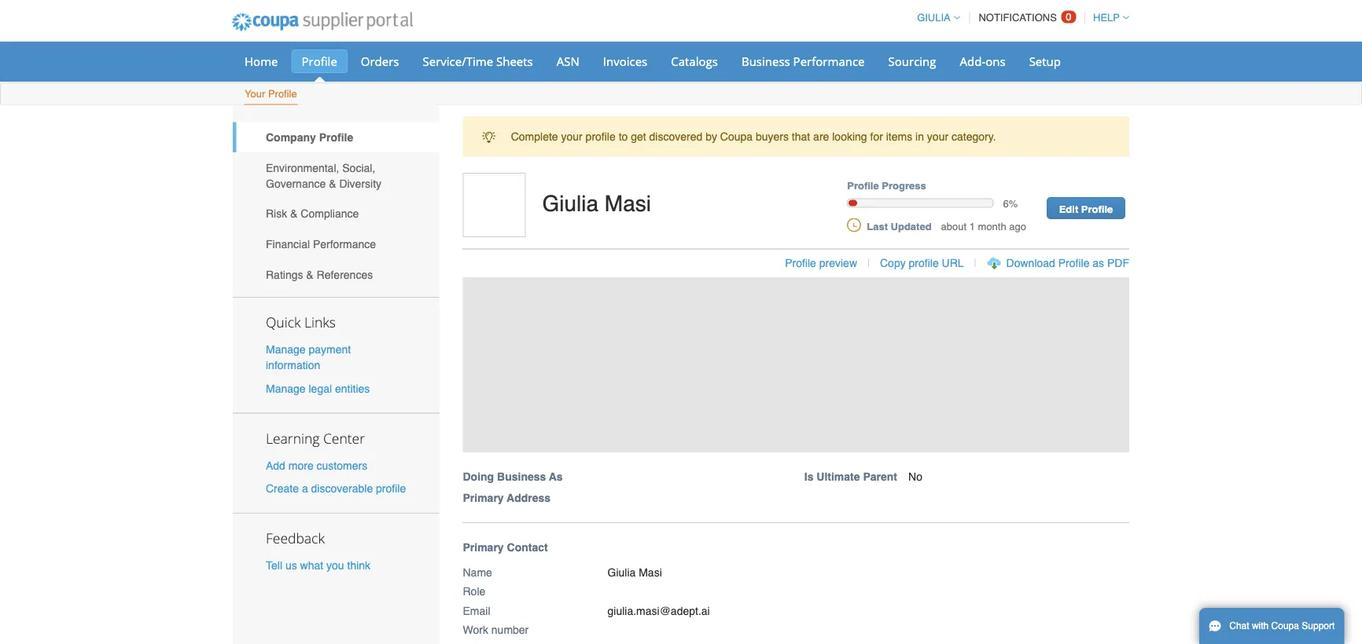 Task type: locate. For each thing, give the bounding box(es) containing it.
0 vertical spatial performance
[[793, 53, 865, 69]]

compliance
[[301, 208, 359, 220]]

ratings & references link
[[233, 260, 439, 290]]

setup link
[[1019, 50, 1071, 73]]

navigation containing notifications 0
[[910, 2, 1129, 33]]

your right in
[[927, 130, 949, 143]]

0 horizontal spatial your
[[561, 130, 583, 143]]

us
[[285, 560, 297, 572]]

0 vertical spatial &
[[329, 177, 336, 190]]

1 manage from the top
[[266, 344, 306, 356]]

think
[[347, 560, 370, 572]]

contact
[[507, 542, 548, 555]]

discoverable
[[311, 483, 373, 495]]

home
[[245, 53, 278, 69]]

business right catalogs on the top of the page
[[742, 53, 790, 69]]

profile right discoverable
[[376, 483, 406, 495]]

service/time sheets link
[[413, 50, 543, 73]]

primary for primary contact
[[463, 542, 504, 555]]

0 horizontal spatial performance
[[313, 238, 376, 251]]

giulia right giulia masi image
[[542, 191, 599, 216]]

2 vertical spatial profile
[[376, 483, 406, 495]]

work number
[[463, 625, 529, 637]]

help
[[1093, 12, 1120, 24]]

0 horizontal spatial giulia
[[542, 191, 599, 216]]

primary inside giulia masi banner
[[463, 492, 504, 505]]

primary for primary address
[[463, 492, 504, 505]]

sourcing
[[888, 53, 936, 69]]

primary up the name
[[463, 542, 504, 555]]

last
[[867, 221, 888, 232]]

1 horizontal spatial your
[[927, 130, 949, 143]]

month
[[978, 221, 1006, 232]]

manage for manage legal entities
[[266, 383, 306, 395]]

about 1 month ago
[[941, 221, 1026, 232]]

manage down 'information'
[[266, 383, 306, 395]]

& for compliance
[[290, 208, 298, 220]]

performance for financial performance
[[313, 238, 376, 251]]

performance up references
[[313, 238, 376, 251]]

2 manage from the top
[[266, 383, 306, 395]]

giulia masi image
[[463, 173, 526, 237]]

1 vertical spatial performance
[[313, 238, 376, 251]]

giulia masi up "giulia.masi@adept.ai"
[[608, 567, 662, 579]]

profile right your
[[268, 88, 297, 100]]

1 horizontal spatial profile
[[586, 130, 616, 143]]

& inside 'ratings & references' link
[[306, 269, 314, 281]]

last updated
[[867, 221, 932, 232]]

performance up are
[[793, 53, 865, 69]]

company profile
[[266, 131, 353, 144]]

complete your profile to get discovered by coupa buyers that are looking for items in your category. alert
[[463, 117, 1129, 156]]

profile left the preview
[[785, 257, 816, 269]]

& inside risk & compliance link
[[290, 208, 298, 220]]

0 vertical spatial coupa
[[720, 130, 753, 143]]

0 horizontal spatial profile
[[376, 483, 406, 495]]

business inside giulia masi banner
[[497, 471, 546, 484]]

giulia masi down to
[[542, 191, 651, 216]]

primary down doing
[[463, 492, 504, 505]]

edit
[[1059, 203, 1078, 215]]

manage payment information link
[[266, 344, 351, 372]]

0 vertical spatial masi
[[605, 191, 651, 216]]

1 vertical spatial giulia masi
[[608, 567, 662, 579]]

masi up "giulia.masi@adept.ai"
[[639, 567, 662, 579]]

& right ratings
[[306, 269, 314, 281]]

profile left url
[[909, 257, 939, 269]]

setup
[[1029, 53, 1061, 69]]

financial performance link
[[233, 229, 439, 260]]

1 vertical spatial giulia
[[542, 191, 599, 216]]

add more customers
[[266, 460, 367, 472]]

0 vertical spatial giulia masi
[[542, 191, 651, 216]]

risk
[[266, 208, 287, 220]]

add-
[[960, 53, 986, 69]]

2 vertical spatial giulia
[[608, 567, 636, 579]]

profile left 'as'
[[1058, 257, 1090, 269]]

0 vertical spatial profile
[[586, 130, 616, 143]]

download profile as pdf
[[1006, 257, 1129, 269]]

2 horizontal spatial &
[[329, 177, 336, 190]]

financial
[[266, 238, 310, 251]]

profile preview
[[785, 257, 857, 269]]

0 vertical spatial primary
[[463, 492, 504, 505]]

2 horizontal spatial profile
[[909, 257, 939, 269]]

0 horizontal spatial &
[[290, 208, 298, 220]]

& left diversity
[[329, 177, 336, 190]]

& right the risk
[[290, 208, 298, 220]]

0 vertical spatial manage
[[266, 344, 306, 356]]

business performance link
[[731, 50, 875, 73]]

&
[[329, 177, 336, 190], [290, 208, 298, 220], [306, 269, 314, 281]]

giulia link
[[910, 12, 960, 24]]

2 primary from the top
[[463, 542, 504, 555]]

environmental, social, governance & diversity link
[[233, 153, 439, 199]]

in
[[916, 130, 924, 143]]

business up the address
[[497, 471, 546, 484]]

doing business as
[[463, 471, 563, 484]]

0 vertical spatial giulia
[[917, 12, 951, 24]]

manage for manage payment information
[[266, 344, 306, 356]]

is
[[804, 471, 814, 484]]

create
[[266, 483, 299, 495]]

1
[[970, 221, 975, 232]]

manage up 'information'
[[266, 344, 306, 356]]

profile left to
[[586, 130, 616, 143]]

1 vertical spatial primary
[[463, 542, 504, 555]]

1 horizontal spatial performance
[[793, 53, 865, 69]]

profile
[[586, 130, 616, 143], [909, 257, 939, 269], [376, 483, 406, 495]]

giulia inside banner
[[542, 191, 599, 216]]

1 vertical spatial &
[[290, 208, 298, 220]]

feedback
[[266, 530, 325, 548]]

environmental, social, governance & diversity
[[266, 162, 381, 190]]

discovered
[[649, 130, 703, 143]]

giulia.masi@adept.ai
[[608, 605, 710, 618]]

masi inside banner
[[605, 191, 651, 216]]

coupa right by
[[720, 130, 753, 143]]

1 horizontal spatial business
[[742, 53, 790, 69]]

coupa right with
[[1271, 621, 1299, 632]]

1 vertical spatial business
[[497, 471, 546, 484]]

profile inside button
[[909, 257, 939, 269]]

giulia up sourcing
[[917, 12, 951, 24]]

complete
[[511, 130, 558, 143]]

giulia up "giulia.masi@adept.ai"
[[608, 567, 636, 579]]

0
[[1066, 11, 1072, 23]]

2 your from the left
[[927, 130, 949, 143]]

0 vertical spatial business
[[742, 53, 790, 69]]

a
[[302, 483, 308, 495]]

1 vertical spatial profile
[[909, 257, 939, 269]]

ratings & references
[[266, 269, 373, 281]]

1 horizontal spatial &
[[306, 269, 314, 281]]

performance
[[793, 53, 865, 69], [313, 238, 376, 251]]

0 horizontal spatial coupa
[[720, 130, 753, 143]]

profile down 'coupa supplier portal' image
[[302, 53, 337, 69]]

manage inside manage payment information
[[266, 344, 306, 356]]

masi down to
[[605, 191, 651, 216]]

1 vertical spatial manage
[[266, 383, 306, 395]]

add-ons
[[960, 53, 1006, 69]]

legal
[[309, 383, 332, 395]]

profile inside button
[[1058, 257, 1090, 269]]

coupa
[[720, 130, 753, 143], [1271, 621, 1299, 632]]

1 your from the left
[[561, 130, 583, 143]]

manage legal entities link
[[266, 383, 370, 395]]

company
[[266, 131, 316, 144]]

manage legal entities
[[266, 383, 370, 395]]

updated
[[891, 221, 932, 232]]

profile right edit
[[1081, 203, 1113, 215]]

work
[[463, 625, 488, 637]]

edit profile
[[1059, 203, 1113, 215]]

2 vertical spatial &
[[306, 269, 314, 281]]

get
[[631, 130, 646, 143]]

asn
[[557, 53, 579, 69]]

add
[[266, 460, 285, 472]]

risk & compliance link
[[233, 199, 439, 229]]

download profile as pdf button
[[1006, 255, 1129, 271]]

notifications
[[979, 12, 1057, 24]]

your right complete
[[561, 130, 583, 143]]

copy profile url button
[[880, 255, 964, 271]]

to
[[619, 130, 628, 143]]

1 vertical spatial coupa
[[1271, 621, 1299, 632]]

profile inside alert
[[586, 130, 616, 143]]

0 horizontal spatial business
[[497, 471, 546, 484]]

profile
[[302, 53, 337, 69], [268, 88, 297, 100], [319, 131, 353, 144], [847, 180, 879, 191], [1081, 203, 1113, 215], [785, 257, 816, 269], [1058, 257, 1090, 269]]

payment
[[309, 344, 351, 356]]

1 horizontal spatial coupa
[[1271, 621, 1299, 632]]

1 primary from the top
[[463, 492, 504, 505]]

navigation
[[910, 2, 1129, 33]]

role
[[463, 586, 486, 599]]

asn link
[[546, 50, 590, 73]]

buyers
[[756, 130, 789, 143]]

business
[[742, 53, 790, 69], [497, 471, 546, 484]]



Task type: vqa. For each thing, say whether or not it's contained in the screenshot.
think
yes



Task type: describe. For each thing, give the bounding box(es) containing it.
catalogs
[[671, 53, 718, 69]]

learning
[[266, 429, 320, 448]]

invoices
[[603, 53, 647, 69]]

background image
[[463, 278, 1129, 453]]

invoices link
[[593, 50, 658, 73]]

what
[[300, 560, 323, 572]]

entities
[[335, 383, 370, 395]]

notifications 0
[[979, 11, 1072, 24]]

is ultimate parent
[[804, 471, 897, 484]]

coupa inside alert
[[720, 130, 753, 143]]

support
[[1302, 621, 1335, 632]]

ons
[[986, 53, 1006, 69]]

risk & compliance
[[266, 208, 359, 220]]

& for references
[[306, 269, 314, 281]]

preview
[[819, 257, 857, 269]]

coupa inside button
[[1271, 621, 1299, 632]]

home link
[[234, 50, 288, 73]]

copy profile url
[[880, 257, 964, 269]]

orders link
[[351, 50, 409, 73]]

1 vertical spatial masi
[[639, 567, 662, 579]]

chat
[[1229, 621, 1249, 632]]

for
[[870, 130, 883, 143]]

orders
[[361, 53, 399, 69]]

service/time
[[423, 53, 493, 69]]

edit profile link
[[1047, 197, 1125, 219]]

profile preview link
[[785, 257, 857, 269]]

primary address
[[463, 492, 551, 505]]

ago
[[1009, 221, 1026, 232]]

progress
[[882, 180, 926, 191]]

company profile link
[[233, 122, 439, 153]]

category.
[[952, 130, 996, 143]]

address
[[507, 492, 551, 505]]

no
[[908, 471, 922, 484]]

create a discoverable profile link
[[266, 483, 406, 495]]

& inside environmental, social, governance & diversity
[[329, 177, 336, 190]]

are
[[813, 130, 829, 143]]

diversity
[[339, 177, 381, 190]]

download
[[1006, 257, 1055, 269]]

email
[[463, 605, 490, 618]]

tell us what you think
[[266, 560, 370, 572]]

add-ons link
[[950, 50, 1016, 73]]

add more customers link
[[266, 460, 367, 472]]

catalogs link
[[661, 50, 728, 73]]

as
[[1093, 257, 1104, 269]]

looking
[[832, 130, 867, 143]]

business inside business performance link
[[742, 53, 790, 69]]

your profile
[[245, 88, 297, 100]]

tell
[[266, 560, 282, 572]]

your profile link
[[244, 85, 298, 105]]

that
[[792, 130, 810, 143]]

more
[[288, 460, 314, 472]]

chat with coupa support
[[1229, 621, 1335, 632]]

information
[[266, 360, 320, 372]]

coupa supplier portal image
[[221, 2, 424, 42]]

business performance
[[742, 53, 865, 69]]

environmental,
[[266, 162, 339, 174]]

2 horizontal spatial giulia
[[917, 12, 951, 24]]

with
[[1252, 621, 1269, 632]]

governance
[[266, 177, 326, 190]]

profile up "social," on the top
[[319, 131, 353, 144]]

giulia masi inside banner
[[542, 191, 651, 216]]

by
[[706, 130, 717, 143]]

customers
[[317, 460, 367, 472]]

tell us what you think button
[[266, 558, 370, 574]]

profile left progress
[[847, 180, 879, 191]]

giulia masi banner
[[457, 173, 1146, 524]]

name
[[463, 567, 492, 579]]

profile link
[[291, 50, 347, 73]]

learning center
[[266, 429, 365, 448]]

help link
[[1086, 12, 1129, 24]]

1 horizontal spatial giulia
[[608, 567, 636, 579]]

references
[[317, 269, 373, 281]]

financial performance
[[266, 238, 376, 251]]

service/time sheets
[[423, 53, 533, 69]]

performance for business performance
[[793, 53, 865, 69]]

social,
[[342, 162, 375, 174]]

links
[[304, 314, 336, 332]]

quick links
[[266, 314, 336, 332]]

ultimate
[[817, 471, 860, 484]]

as
[[549, 471, 563, 484]]

manage payment information
[[266, 344, 351, 372]]

ratings
[[266, 269, 303, 281]]

doing
[[463, 471, 494, 484]]

sourcing link
[[878, 50, 947, 73]]

pdf
[[1107, 257, 1129, 269]]

parent
[[863, 471, 897, 484]]



